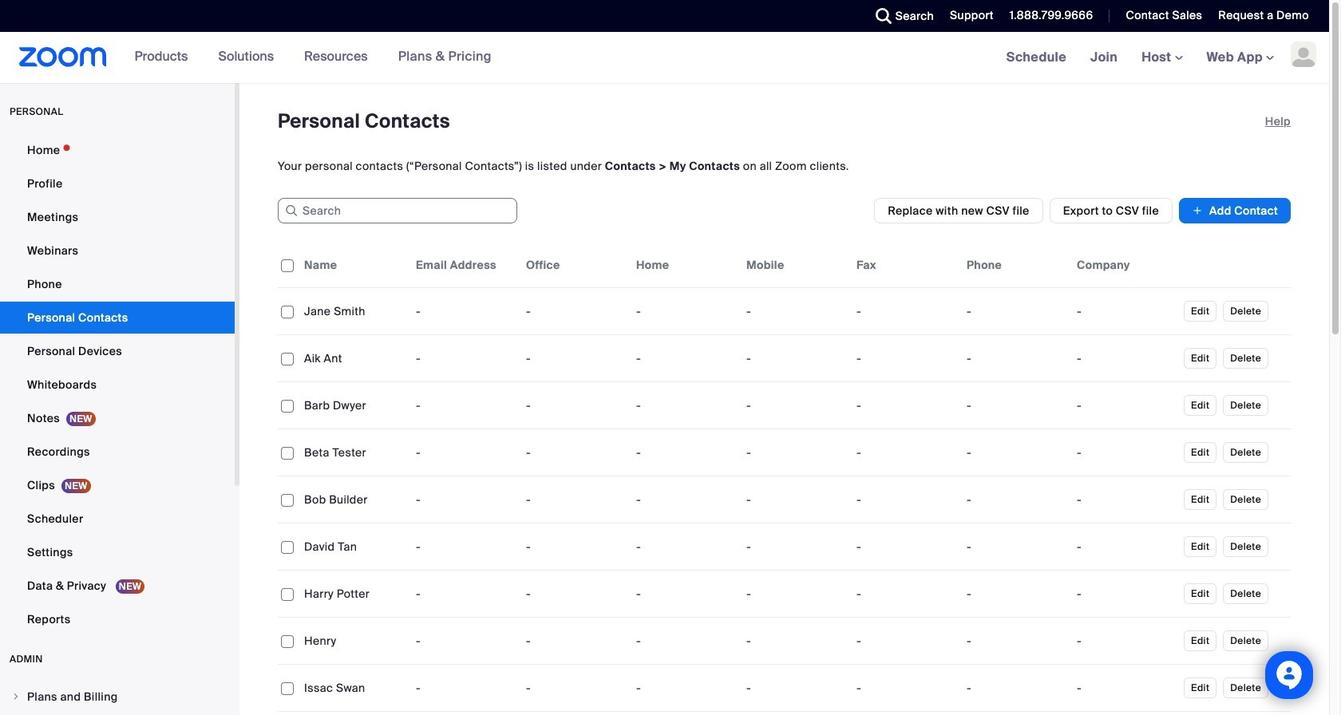 Task type: describe. For each thing, give the bounding box(es) containing it.
personal menu menu
[[0, 134, 235, 637]]



Task type: locate. For each thing, give the bounding box(es) containing it.
meetings navigation
[[994, 32, 1329, 84]]

right image
[[11, 692, 21, 702]]

banner
[[0, 32, 1329, 84]]

menu item
[[0, 682, 235, 712]]

Search Contacts Input text field
[[278, 198, 517, 224]]

product information navigation
[[107, 32, 504, 83]]

cell
[[960, 295, 1071, 327], [1071, 295, 1181, 327], [960, 342, 1071, 374], [1071, 342, 1181, 374], [960, 390, 1071, 422], [1071, 390, 1181, 422], [960, 437, 1071, 469], [1071, 437, 1181, 469], [960, 484, 1071, 516], [1071, 484, 1181, 516], [960, 531, 1071, 563], [1071, 531, 1181, 563], [960, 578, 1071, 610], [1071, 578, 1181, 610], [960, 625, 1071, 657], [1071, 625, 1181, 657], [960, 672, 1071, 704], [1071, 672, 1181, 704], [278, 712, 298, 715], [298, 712, 410, 715], [410, 712, 520, 715], [520, 712, 630, 715], [630, 712, 740, 715], [740, 712, 850, 715], [850, 712, 960, 715], [960, 712, 1071, 715], [1071, 712, 1181, 715], [1181, 712, 1291, 715]]

profile picture image
[[1291, 42, 1316, 67]]

application
[[278, 243, 1303, 715]]

zoom logo image
[[19, 47, 107, 67]]

add image
[[1192, 203, 1203, 219]]



Task type: vqa. For each thing, say whether or not it's contained in the screenshot.
'Record, edit, and share high-quality, short-form video messages with Zoom Clips. Try it today with five free Clips!'
no



